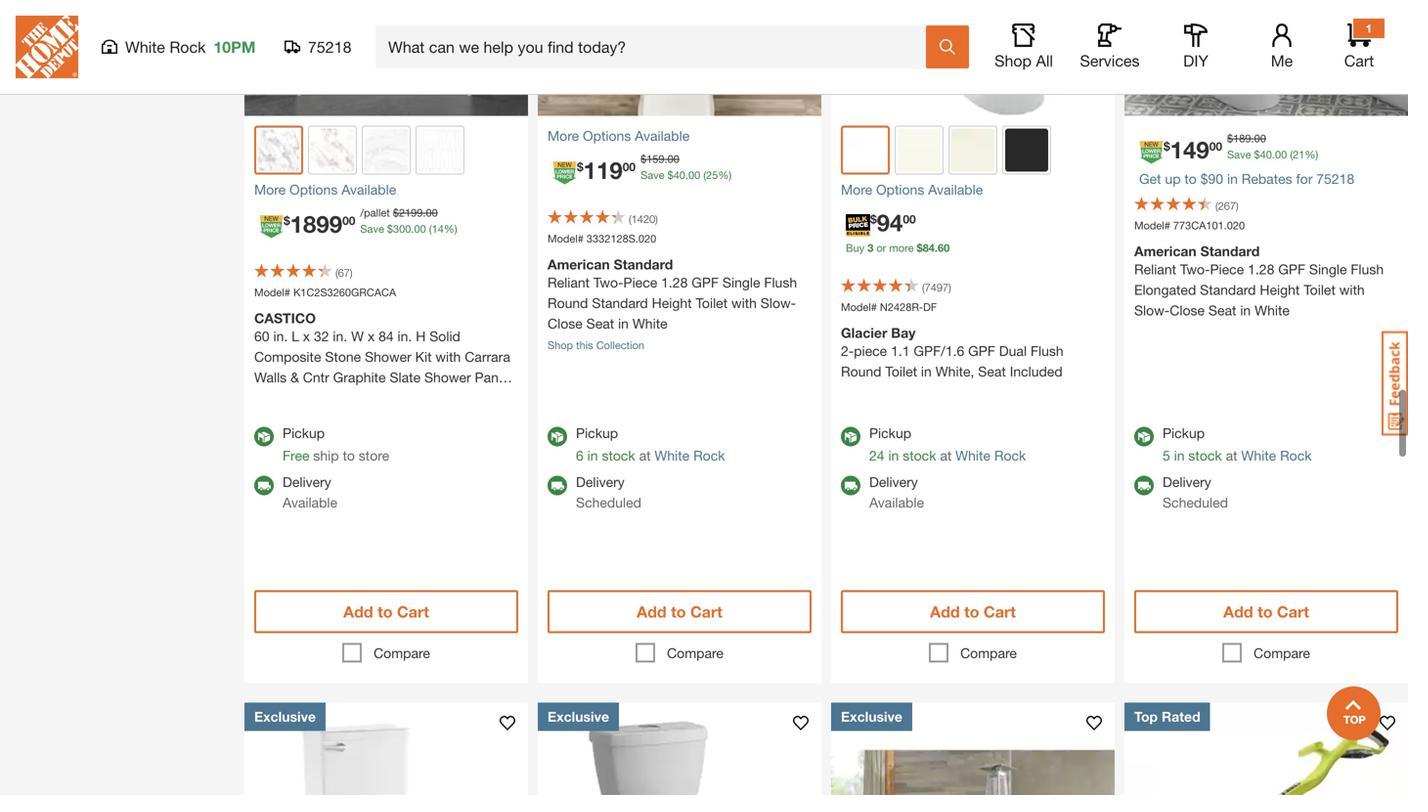 Task type: vqa. For each thing, say whether or not it's contained in the screenshot.
the left Toilet
yes



Task type: locate. For each thing, give the bounding box(es) containing it.
model# 773ca101.020
[[1135, 219, 1245, 232]]

model#
[[1135, 219, 1171, 232], [548, 232, 584, 245], [254, 286, 290, 299], [841, 301, 877, 313]]

0 horizontal spatial stock
[[602, 447, 635, 464]]

$ up 300
[[393, 206, 399, 219]]

1 add from the left
[[343, 603, 373, 621]]

0 vertical spatial 40
[[1261, 148, 1272, 161]]

flush for glacier bay 2-piece 1.1 gpf/1.6 gpf dual flush round toilet in white, seat included
[[1031, 343, 1064, 359]]

with inside american standard reliant two-piece 1.28 gpf single flush round standard height toilet with slow- close seat in white shop this collection
[[732, 295, 757, 311]]

1 horizontal spatial shower
[[424, 369, 471, 385]]

seat
[[1209, 302, 1237, 318], [587, 315, 614, 332], [978, 363, 1006, 379]]

pickup inside pickup free ship to store
[[283, 425, 325, 441]]

options up 1899
[[290, 181, 338, 198]]

close
[[1170, 302, 1205, 318], [548, 315, 583, 332]]

1 horizontal spatial with
[[732, 295, 757, 311]]

0 horizontal spatial exclusive
[[254, 709, 316, 725]]

0 horizontal spatial available shipping image
[[254, 476, 274, 495]]

piece inside american standard reliant two-piece 1.28 gpf single flush round standard height toilet with slow- close seat in white shop this collection
[[624, 274, 658, 290]]

pickup up 6 at bottom left
[[576, 425, 618, 441]]

more options available up $ 94 00
[[841, 181, 983, 198]]

40 up rebates
[[1261, 148, 1272, 161]]

$ down carrara & graphite / slate image
[[284, 214, 290, 227]]

x right l
[[303, 328, 310, 344]]

0 horizontal spatial more options available
[[254, 181, 396, 198]]

in right 24
[[889, 447, 899, 464]]

in right 6 at bottom left
[[588, 447, 598, 464]]

0 horizontal spatial piece
[[624, 274, 658, 290]]

00 inside $ 1899 00
[[342, 214, 355, 227]]

american inside american standard reliant two-piece 1.28 gpf single flush round standard height toilet with slow- close seat in white shop this collection
[[548, 256, 610, 272]]

slow- for american standard reliant two-piece 1.28 gpf single flush round standard height toilet with slow- close seat in white shop this collection
[[761, 295, 796, 311]]

1 horizontal spatial 84
[[923, 242, 935, 254]]

round inside american standard reliant two-piece 1.28 gpf single flush round standard height toilet with slow- close seat in white shop this collection
[[548, 295, 588, 311]]

rock inside pickup 6 in stock at white rock
[[694, 447, 725, 464]]

for
[[1297, 171, 1313, 187]]

single inside 'american standard reliant two-piece 1.28 gpf single flush elongated standard height toilet with slow-close seat in white'
[[1310, 261, 1347, 277]]

1 horizontal spatial close
[[1170, 302, 1205, 318]]

save inside $ 159 . 00 save $ 40 . 00 ( 25 %)
[[641, 169, 665, 181]]

1 horizontal spatial in.
[[333, 328, 347, 344]]

) for 119
[[655, 213, 658, 225]]

rock inside pickup 5 in stock at white rock
[[1280, 447, 1312, 464]]

0 horizontal spatial 1.28
[[661, 274, 688, 290]]

compare for 1899
[[374, 645, 430, 661]]

3 exclusive from the left
[[841, 709, 903, 725]]

773ca101.020
[[1174, 219, 1245, 232]]

compare up "foundations 2-piece 1.1 gpf/1.6 gpf dual flush elongated toilet in white" image
[[667, 645, 724, 661]]

flush
[[1351, 261, 1384, 277], [764, 274, 797, 290], [1031, 343, 1064, 359]]

toilet inside american standard reliant two-piece 1.28 gpf single flush round standard height toilet with slow- close seat in white shop this collection
[[696, 295, 728, 311]]

$ up up
[[1164, 139, 1171, 153]]

pickup inside pickup 24 in stock at white rock
[[870, 425, 912, 441]]

1 vertical spatial 60
[[254, 328, 270, 344]]

1.28 inside 'american standard reliant two-piece 1.28 gpf single flush elongated standard height toilet with slow-close seat in white'
[[1248, 261, 1275, 277]]

save down 189 on the right top of the page
[[1228, 148, 1252, 161]]

store
[[359, 447, 389, 464]]

2 horizontal spatial at
[[1226, 447, 1238, 464]]

x
[[303, 328, 310, 344], [368, 328, 375, 344]]

3332128s.020
[[587, 232, 657, 245]]

piece down 3332128s.020
[[624, 274, 658, 290]]

0 horizontal spatial scheduled
[[576, 494, 642, 511]]

two- for elongated
[[1181, 261, 1210, 277]]

3 compare from the left
[[961, 645, 1017, 661]]

2 horizontal spatial options
[[876, 181, 925, 198]]

2 horizontal spatial more options available link
[[841, 179, 1105, 200]]

1 vertical spatial 40
[[674, 169, 686, 181]]

. down 2199
[[411, 223, 414, 235]]

2 vertical spatial %)
[[444, 223, 457, 235]]

pickup 24 in stock at white rock
[[870, 425, 1026, 464]]

available down 24
[[870, 494, 924, 511]]

me button
[[1251, 23, 1314, 70]]

0 horizontal spatial shower
[[365, 349, 412, 365]]

3
[[868, 242, 874, 254]]

75218 button
[[285, 37, 352, 57]]

piece inside 'american standard reliant two-piece 1.28 gpf single flush elongated standard height toilet with slow-close seat in white'
[[1210, 261, 1244, 277]]

1 horizontal spatial exclusive
[[548, 709, 609, 725]]

foundations 2-piece 1.1 gpf/1.6 gpf dual flush elongated toilet in white image
[[538, 703, 822, 795]]

40 inside $ 159 . 00 save $ 40 . 00 ( 25 %)
[[674, 169, 686, 181]]

$ down '/pallet'
[[387, 223, 393, 235]]

0 horizontal spatial save
[[360, 223, 384, 235]]

top rated
[[1135, 709, 1201, 725]]

1 vertical spatial shop
[[548, 339, 573, 352]]

3 stock from the left
[[1189, 447, 1222, 464]]

. right $ 119 00 on the left of the page
[[665, 153, 668, 165]]

power flush 1-piece 1.28 gpf single-flush elongated toilet in white seat included image
[[245, 703, 528, 795]]

in inside pickup 24 in stock at white rock
[[889, 447, 899, 464]]

in inside american standard reliant two-piece 1.28 gpf single flush round standard height toilet with slow- close seat in white shop this collection
[[618, 315, 629, 332]]

4 pickup from the left
[[1163, 425, 1205, 441]]

pickup inside pickup 5 in stock at white rock
[[1163, 425, 1205, 441]]

options up $ 119 00 on the left of the page
[[583, 128, 631, 144]]

more
[[890, 242, 914, 254]]

available down free
[[283, 494, 337, 511]]

seat inside american standard reliant two-piece 1.28 gpf single flush round standard height toilet with slow- close seat in white shop this collection
[[587, 315, 614, 332]]

1 horizontal spatial delivery scheduled
[[1163, 474, 1228, 511]]

3 add to cart button from the left
[[841, 590, 1105, 633]]

84
[[923, 242, 935, 254], [379, 328, 394, 344]]

2199
[[399, 206, 423, 219]]

white rock link for 119
[[655, 447, 725, 464]]

2 pickup from the left
[[576, 425, 618, 441]]

%) inside $ 159 . 00 save $ 40 . 00 ( 25 %)
[[718, 169, 732, 181]]

gpf inside 'american standard reliant two-piece 1.28 gpf single flush elongated standard height toilet with slow-close seat in white'
[[1279, 261, 1306, 277]]

0 horizontal spatial slow-
[[761, 295, 796, 311]]

$ inside $ 1899 00
[[284, 214, 290, 227]]

delivery available down 24
[[870, 474, 924, 511]]

0 vertical spatial shop
[[995, 51, 1032, 70]]

40 for $ 189 . 00 save $ 40 . 00 ( 21 %) get up to $90 in  rebates for 75218
[[1261, 148, 1272, 161]]

0 horizontal spatial more options available link
[[254, 179, 518, 200]]

two- up "elongated"
[[1181, 261, 1210, 277]]

reliant inside 'american standard reliant two-piece 1.28 gpf single flush elongated standard height toilet with slow-close seat in white'
[[1135, 261, 1177, 277]]

1 delivery from the left
[[283, 474, 331, 490]]

in down gpf/1.6
[[921, 363, 932, 379]]

1 horizontal spatial piece
[[1210, 261, 1244, 277]]

189
[[1234, 132, 1252, 145]]

stock inside pickup 5 in stock at white rock
[[1189, 447, 1222, 464]]

2 scheduled from the left
[[1163, 494, 1228, 511]]

2 add from the left
[[637, 603, 667, 621]]

two- inside american standard reliant two-piece 1.28 gpf single flush round standard height toilet with slow- close seat in white shop this collection
[[594, 274, 624, 290]]

1 horizontal spatial american
[[1135, 243, 1197, 259]]

0 vertical spatial 60
[[938, 242, 950, 254]]

gpf inside glacier bay 2-piece 1.1 gpf/1.6 gpf dual flush round toilet in white, seat included
[[969, 343, 996, 359]]

1 horizontal spatial %)
[[718, 169, 732, 181]]

white,
[[936, 363, 975, 379]]

seat down 773ca101.020
[[1209, 302, 1237, 318]]

%) for $ 189 . 00 save $ 40 . 00 ( 21 %) get up to $90 in  rebates for 75218
[[1305, 148, 1319, 161]]

4 add to cart from the left
[[1224, 603, 1310, 621]]

2 horizontal spatial white rock link
[[1242, 447, 1312, 464]]

stock right 24
[[903, 447, 937, 464]]

2-piece 1.1 gpf/1.6 gpf dual flush round toilet in white, seat included image
[[831, 0, 1115, 116]]

in. left l
[[273, 328, 288, 344]]

in.
[[273, 328, 288, 344], [333, 328, 347, 344], [398, 328, 412, 344]]

model# up castico
[[254, 286, 290, 299]]

2 horizontal spatial flush
[[1351, 261, 1384, 277]]

gpf for american standard
[[1279, 261, 1306, 277]]

add to cart for 1899
[[343, 603, 429, 621]]

1 exclusive from the left
[[254, 709, 316, 725]]

0 horizontal spatial with
[[436, 349, 461, 365]]

in right $90
[[1228, 171, 1238, 187]]

60 inside castico 60 in. l x 32 in. w x 84 in. h solid composite stone shower kit with carrara walls & cntr graphite slate shower pan base
[[254, 328, 270, 344]]

1 stock from the left
[[602, 447, 635, 464]]

2 horizontal spatial save
[[1228, 148, 1252, 161]]

1 at from the left
[[639, 447, 651, 464]]

0 vertical spatial round
[[548, 295, 588, 311]]

3 at from the left
[[1226, 447, 1238, 464]]

available for pickup image down base
[[254, 427, 274, 447]]

model# 3332128s.020
[[548, 232, 657, 245]]

shop left this
[[548, 339, 573, 352]]

delivery available down free
[[283, 474, 337, 511]]

at inside pickup 6 in stock at white rock
[[639, 447, 651, 464]]

cart
[[1345, 51, 1375, 70], [397, 603, 429, 621], [691, 603, 723, 621], [984, 603, 1016, 621], [1277, 603, 1310, 621]]

height inside 'american standard reliant two-piece 1.28 gpf single flush elongated standard height toilet with slow-close seat in white'
[[1260, 282, 1300, 298]]

0 horizontal spatial flush
[[764, 274, 797, 290]]

2 white rock link from the left
[[956, 447, 1026, 464]]

toilet
[[1304, 282, 1336, 298], [696, 295, 728, 311], [886, 363, 918, 379]]

0 vertical spatial %)
[[1305, 148, 1319, 161]]

seat inside glacier bay 2-piece 1.1 gpf/1.6 gpf dual flush round toilet in white, seat included
[[978, 363, 1006, 379]]

available for pickup image down 2- on the top of the page
[[841, 427, 861, 447]]

white rock link for 3
[[956, 447, 1026, 464]]

flush inside 'american standard reliant two-piece 1.28 gpf single flush elongated standard height toilet with slow-close seat in white'
[[1351, 261, 1384, 277]]

2 horizontal spatial %)
[[1305, 148, 1319, 161]]

stock right 6 at bottom left
[[602, 447, 635, 464]]

60 up ( 7497 )
[[938, 242, 950, 254]]

american inside 'american standard reliant two-piece 1.28 gpf single flush elongated standard height toilet with slow-close seat in white'
[[1135, 243, 1197, 259]]

0 horizontal spatial reliant
[[548, 274, 590, 290]]

white rock 10pm
[[125, 38, 256, 56]]

)
[[1236, 200, 1239, 212], [655, 213, 658, 225], [350, 267, 353, 279], [949, 281, 952, 294]]

feedback link image
[[1382, 331, 1409, 436]]

0 horizontal spatial x
[[303, 328, 310, 344]]

delivery down 24
[[870, 474, 918, 490]]

in. left w
[[333, 328, 347, 344]]

at for 119
[[639, 447, 651, 464]]

42,000 btu gold gas patio heater image
[[831, 703, 1115, 795]]

pickup up 24
[[870, 425, 912, 441]]

1 vertical spatial round
[[841, 363, 882, 379]]

1 available shipping image from the left
[[254, 476, 274, 495]]

reliant down model# 3332128s.020
[[548, 274, 590, 290]]

00 left 21
[[1275, 148, 1287, 161]]

2 horizontal spatial more
[[841, 181, 873, 198]]

available for pickup image for 3
[[841, 427, 861, 447]]

model# for 1899
[[254, 286, 290, 299]]

2 exclusive from the left
[[548, 709, 609, 725]]

at for 3
[[940, 447, 952, 464]]

3 pickup from the left
[[870, 425, 912, 441]]

close inside 'american standard reliant two-piece 1.28 gpf single flush elongated standard height toilet with slow-close seat in white'
[[1170, 302, 1205, 318]]

in inside 'american standard reliant two-piece 1.28 gpf single flush elongated standard height toilet with slow-close seat in white'
[[1241, 302, 1251, 318]]

gray picket & graphite / sand image
[[419, 129, 462, 172]]

carrara & graphite / slate image
[[258, 130, 299, 171]]

2 horizontal spatial with
[[1340, 282, 1365, 298]]

at right 5
[[1226, 447, 1238, 464]]

two- down model# 3332128s.020
[[594, 274, 624, 290]]

add to cart button for 119
[[548, 590, 812, 633]]

2 horizontal spatial more options available
[[841, 181, 983, 198]]

0 vertical spatial 75218
[[308, 38, 352, 56]]

1 available shipping image from the left
[[841, 476, 861, 495]]

1.28 inside american standard reliant two-piece 1.28 gpf single flush round standard height toilet with slow- close seat in white shop this collection
[[661, 274, 688, 290]]

two- inside 'american standard reliant two-piece 1.28 gpf single flush elongated standard height toilet with slow-close seat in white'
[[1181, 261, 1210, 277]]

more down white image
[[841, 181, 873, 198]]

$ inside $ 149 00
[[1164, 139, 1171, 153]]

84 right more
[[923, 242, 935, 254]]

reliant up "elongated"
[[1135, 261, 1177, 277]]

single for american standard reliant two-piece 1.28 gpf single flush round standard height toilet with slow- close seat in white shop this collection
[[723, 274, 761, 290]]

0 horizontal spatial white rock link
[[655, 447, 725, 464]]

cart 1
[[1345, 22, 1375, 70]]

at inside pickup 5 in stock at white rock
[[1226, 447, 1238, 464]]

0 horizontal spatial more
[[254, 181, 286, 198]]

119
[[584, 156, 623, 184]]

american
[[1135, 243, 1197, 259], [548, 256, 610, 272]]

two-
[[1181, 261, 1210, 277], [594, 274, 624, 290]]

save inside $ 189 . 00 save $ 40 . 00 ( 21 %) get up to $90 in  rebates for 75218
[[1228, 148, 1252, 161]]

bay
[[891, 325, 916, 341]]

1 horizontal spatial flush
[[1031, 343, 1064, 359]]

60 down castico
[[254, 328, 270, 344]]

0 horizontal spatial toilet
[[696, 295, 728, 311]]

add to cart button for 3
[[841, 590, 1105, 633]]

0 horizontal spatial delivery scheduled
[[576, 474, 642, 511]]

with inside castico 60 in. l x 32 in. w x 84 in. h solid composite stone shower kit with carrara walls & cntr graphite slate shower pan base
[[436, 349, 461, 365]]

white rock link
[[655, 447, 725, 464], [956, 447, 1026, 464], [1242, 447, 1312, 464]]

shower up slate in the left of the page
[[365, 349, 412, 365]]

2 stock from the left
[[903, 447, 937, 464]]

available shipping image
[[254, 476, 274, 495], [548, 476, 567, 495]]

more options available link up '/pallet'
[[254, 179, 518, 200]]

0 horizontal spatial 75218
[[308, 38, 352, 56]]

1 horizontal spatial 40
[[1261, 148, 1272, 161]]

round for 2-
[[841, 363, 882, 379]]

x right w
[[368, 328, 375, 344]]

2 vertical spatial save
[[360, 223, 384, 235]]

flush inside american standard reliant two-piece 1.28 gpf single flush round standard height toilet with slow- close seat in white shop this collection
[[764, 274, 797, 290]]

more options available link up $ 159 . 00 save $ 40 . 00 ( 25 %)
[[548, 126, 812, 146]]

up
[[1165, 171, 1181, 187]]

standard down 773ca101.020
[[1201, 243, 1260, 259]]

american down model# 3332128s.020
[[548, 256, 610, 272]]

$ right $ 149 00
[[1228, 132, 1234, 145]]

available shipping image
[[841, 476, 861, 495], [1135, 476, 1154, 495]]

2 delivery from the left
[[576, 474, 625, 490]]

toilet inside 'american standard reliant two-piece 1.28 gpf single flush elongated standard height toilet with slow-close seat in white'
[[1304, 282, 1336, 298]]

0 horizontal spatial height
[[652, 295, 692, 311]]

exclusive
[[254, 709, 316, 725], [548, 709, 609, 725], [841, 709, 903, 725]]

1 horizontal spatial reliant
[[1135, 261, 1177, 277]]

2 horizontal spatial stock
[[1189, 447, 1222, 464]]

1 horizontal spatial scheduled
[[1163, 494, 1228, 511]]

2 horizontal spatial toilet
[[1304, 282, 1336, 298]]

available shipping image for available
[[841, 476, 861, 495]]

60 in. l x 32 in. w x 84 in. h solid composite stone shower kit with carrara walls & cntr graphite slate shower pan base image
[[245, 0, 528, 116]]

shop
[[995, 51, 1032, 70], [548, 339, 573, 352]]

round inside glacier bay 2-piece 1.1 gpf/1.6 gpf dual flush round toilet in white, seat included
[[841, 363, 882, 379]]

delivery available for 3
[[870, 474, 924, 511]]

stock right 5
[[1189, 447, 1222, 464]]

more down carrara & graphite / slate image
[[254, 181, 286, 198]]

save down '/pallet'
[[360, 223, 384, 235]]

shop all button
[[993, 23, 1055, 70]]

32
[[314, 328, 329, 344]]

1 horizontal spatial options
[[583, 128, 631, 144]]

$ inside $ 119 00
[[577, 160, 584, 174]]

white inside pickup 5 in stock at white rock
[[1242, 447, 1277, 464]]

reliant for elongated
[[1135, 261, 1177, 277]]

1 vertical spatial %)
[[718, 169, 732, 181]]

pickup up 5
[[1163, 425, 1205, 441]]

seat inside 'american standard reliant two-piece 1.28 gpf single flush elongated standard height toilet with slow-close seat in white'
[[1209, 302, 1237, 318]]

( 1420 )
[[629, 213, 658, 225]]

seat up shop this collection link
[[587, 315, 614, 332]]

00 right the 159
[[668, 153, 680, 165]]

0 horizontal spatial available shipping image
[[841, 476, 861, 495]]

0 horizontal spatial shop
[[548, 339, 573, 352]]

1 white rock link from the left
[[655, 447, 725, 464]]

3 add from the left
[[930, 603, 960, 621]]

2 add to cart button from the left
[[548, 590, 812, 633]]

1 add to cart from the left
[[343, 603, 429, 621]]

1 scheduled from the left
[[576, 494, 642, 511]]

standard
[[1201, 243, 1260, 259], [614, 256, 673, 272], [1200, 282, 1256, 298], [592, 295, 648, 311]]

1 horizontal spatial toilet
[[886, 363, 918, 379]]

in up collection
[[618, 315, 629, 332]]

pickup up free
[[283, 425, 325, 441]]

1 available for pickup image from the left
[[254, 427, 274, 447]]

0 horizontal spatial seat
[[587, 315, 614, 332]]

flush for american standard reliant two-piece 1.28 gpf single flush round standard height toilet with slow- close seat in white shop this collection
[[764, 274, 797, 290]]

2 available shipping image from the left
[[1135, 476, 1154, 495]]

0 horizontal spatial in.
[[273, 328, 288, 344]]

00 left the 159
[[623, 160, 636, 174]]

with for american standard reliant two-piece 1.28 gpf single flush elongated standard height toilet with slow-close seat in white
[[1340, 282, 1365, 298]]

add to cart button
[[254, 590, 518, 633], [548, 590, 812, 633], [841, 590, 1105, 633], [1135, 590, 1399, 633]]

height inside american standard reliant two-piece 1.28 gpf single flush round standard height toilet with slow- close seat in white shop this collection
[[652, 295, 692, 311]]

1 horizontal spatial delivery available
[[870, 474, 924, 511]]

glacier bay 2-piece 1.1 gpf/1.6 gpf dual flush round toilet in white, seat included
[[841, 325, 1064, 379]]

0 horizontal spatial 40
[[674, 169, 686, 181]]

1 horizontal spatial seat
[[978, 363, 1006, 379]]

piece for elongated
[[1210, 261, 1244, 277]]

2 at from the left
[[940, 447, 952, 464]]

available for pickup image
[[254, 427, 274, 447], [548, 427, 567, 447], [841, 427, 861, 447], [1135, 427, 1154, 447]]

slow- inside american standard reliant two-piece 1.28 gpf single flush round standard height toilet with slow- close seat in white shop this collection
[[761, 295, 796, 311]]

$ up model# 3332128s.020
[[577, 160, 584, 174]]

available down bone image
[[928, 181, 983, 198]]

2 available for pickup image from the left
[[548, 427, 567, 447]]

to for pickup free ship to store
[[378, 603, 393, 621]]

rock for pickup 24 in stock at white rock
[[995, 447, 1026, 464]]

$ right more
[[917, 242, 923, 254]]

reliant inside american standard reliant two-piece 1.28 gpf single flush round standard height toilet with slow- close seat in white shop this collection
[[548, 274, 590, 290]]

available shipping image for 119
[[548, 476, 567, 495]]

1 horizontal spatial two-
[[1181, 261, 1210, 277]]

round up this
[[548, 295, 588, 311]]

(
[[1290, 148, 1293, 161], [704, 169, 706, 181], [1216, 200, 1218, 212], [629, 213, 632, 225], [429, 223, 432, 235], [336, 267, 338, 279], [922, 281, 925, 294]]

rock inside pickup 24 in stock at white rock
[[995, 447, 1026, 464]]

single
[[1310, 261, 1347, 277], [723, 274, 761, 290]]

close inside american standard reliant two-piece 1.28 gpf single flush round standard height toilet with slow- close seat in white shop this collection
[[548, 315, 583, 332]]

to for pickup 24 in stock at white rock
[[965, 603, 980, 621]]

at right 24
[[940, 447, 952, 464]]

0 horizontal spatial gpf
[[692, 274, 719, 290]]

0 horizontal spatial options
[[290, 181, 338, 198]]

more options available link for 1899
[[254, 179, 518, 200]]

00 left 189 on the right top of the page
[[1210, 139, 1223, 153]]

stock inside pickup 24 in stock at white rock
[[903, 447, 937, 464]]

1 vertical spatial 75218
[[1317, 171, 1355, 187]]

available for pickup image left pickup 6 in stock at white rock
[[548, 427, 567, 447]]

add for 119
[[637, 603, 667, 621]]

0 vertical spatial save
[[1228, 148, 1252, 161]]

00 left 25
[[689, 169, 701, 181]]

60
[[938, 242, 950, 254], [254, 328, 270, 344]]

more up $ 119 00 on the left of the page
[[548, 128, 579, 144]]

available up '/pallet'
[[342, 181, 396, 198]]

2 horizontal spatial exclusive
[[841, 709, 903, 725]]

available for pickup image left pickup 5 in stock at white rock at the right bottom of page
[[1135, 427, 1154, 447]]

more options available up $ 119 00 on the left of the page
[[548, 128, 690, 144]]

75218 right for
[[1317, 171, 1355, 187]]

round down piece
[[841, 363, 882, 379]]

. up get up to $90 in  rebates for 75218 button
[[1252, 132, 1255, 145]]

1 vertical spatial save
[[641, 169, 665, 181]]

close down "elongated"
[[1170, 302, 1205, 318]]

1 compare from the left
[[374, 645, 430, 661]]

solid
[[430, 328, 461, 344]]

2 delivery scheduled from the left
[[1163, 474, 1228, 511]]

1 horizontal spatial available shipping image
[[548, 476, 567, 495]]

0 horizontal spatial %)
[[444, 223, 457, 235]]

delivery scheduled down 6 at bottom left
[[576, 474, 642, 511]]

( inside /pallet $ 2199 . 00 save $ 300 . 00 ( 14 %)
[[429, 223, 432, 235]]

3 white rock link from the left
[[1242, 447, 1312, 464]]

to for pickup 5 in stock at white rock
[[1258, 603, 1273, 621]]

10pm
[[214, 38, 256, 56]]

in. left h on the top left of the page
[[398, 328, 412, 344]]

2 delivery available from the left
[[870, 474, 924, 511]]

white inside pickup 24 in stock at white rock
[[956, 447, 991, 464]]

df
[[924, 301, 937, 313]]

with inside 'american standard reliant two-piece 1.28 gpf single flush elongated standard height toilet with slow-close seat in white'
[[1340, 282, 1365, 298]]

model# left 3332128s.020
[[548, 232, 584, 245]]

toilet for american standard reliant two-piece 1.28 gpf single flush elongated standard height toilet with slow-close seat in white
[[1304, 282, 1336, 298]]

1 horizontal spatial round
[[841, 363, 882, 379]]

standard right "elongated"
[[1200, 282, 1256, 298]]

scheduled for 6
[[576, 494, 642, 511]]

0 vertical spatial 84
[[923, 242, 935, 254]]

1 horizontal spatial shop
[[995, 51, 1032, 70]]

1 horizontal spatial slow-
[[1135, 302, 1170, 318]]

options
[[583, 128, 631, 144], [290, 181, 338, 198], [876, 181, 925, 198]]

seat for round
[[587, 315, 614, 332]]

available up the 159
[[635, 128, 690, 144]]

stock inside pickup 6 in stock at white rock
[[602, 447, 635, 464]]

pickup for 119
[[576, 425, 618, 441]]

pickup inside pickup 6 in stock at white rock
[[576, 425, 618, 441]]

shop this collection link
[[548, 339, 645, 352]]

40 inside $ 189 . 00 save $ 40 . 00 ( 21 %) get up to $90 in  rebates for 75218
[[1261, 148, 1272, 161]]

2 x from the left
[[368, 328, 375, 344]]

white
[[125, 38, 165, 56], [1255, 302, 1290, 318], [633, 315, 668, 332], [655, 447, 690, 464], [956, 447, 991, 464], [1242, 447, 1277, 464]]

graphite
[[333, 369, 386, 385]]

height
[[1260, 282, 1300, 298], [652, 295, 692, 311]]

stock for 3
[[903, 447, 937, 464]]

options up $ 94 00
[[876, 181, 925, 198]]

$ inside $ 94 00
[[871, 212, 877, 226]]

to
[[1185, 171, 1197, 187], [343, 447, 355, 464], [378, 603, 393, 621], [671, 603, 686, 621], [965, 603, 980, 621], [1258, 603, 1273, 621]]

single for american standard reliant two-piece 1.28 gpf single flush elongated standard height toilet with slow-close seat in white
[[1310, 261, 1347, 277]]

compare up power flush 1-piece 1.28 gpf single-flush elongated toilet in white seat included image in the bottom of the page
[[374, 645, 430, 661]]

$ 149 00
[[1164, 135, 1223, 163]]

more options available
[[548, 128, 690, 144], [254, 181, 396, 198], [841, 181, 983, 198]]

delivery scheduled down 5
[[1163, 474, 1228, 511]]

1 horizontal spatial 60
[[938, 242, 950, 254]]

top
[[1135, 709, 1158, 725]]

white image
[[845, 130, 886, 171]]

2 add to cart from the left
[[637, 603, 723, 621]]

1 horizontal spatial more options available
[[548, 128, 690, 144]]

1 horizontal spatial gpf
[[969, 343, 996, 359]]

. left 25
[[686, 169, 689, 181]]

0 horizontal spatial delivery available
[[283, 474, 337, 511]]

1 add to cart button from the left
[[254, 590, 518, 633]]

available for pickup image for 119
[[548, 427, 567, 447]]

3 delivery from the left
[[870, 474, 918, 490]]

0 horizontal spatial two-
[[594, 274, 624, 290]]

scheduled down 5
[[1163, 494, 1228, 511]]

/pallet $ 2199 . 00 save $ 300 . 00 ( 14 %)
[[360, 206, 457, 235]]

1 horizontal spatial height
[[1260, 282, 1300, 298]]

in
[[1228, 171, 1238, 187], [1241, 302, 1251, 318], [618, 315, 629, 332], [921, 363, 932, 379], [588, 447, 598, 464], [889, 447, 899, 464], [1174, 447, 1185, 464]]

scheduled down 6 at bottom left
[[576, 494, 642, 511]]

75218
[[308, 38, 352, 56], [1317, 171, 1355, 187]]

%) inside $ 189 . 00 save $ 40 . 00 ( 21 %) get up to $90 in  rebates for 75218
[[1305, 148, 1319, 161]]

0 horizontal spatial round
[[548, 295, 588, 311]]

1 horizontal spatial at
[[940, 447, 952, 464]]

00 inside $ 149 00
[[1210, 139, 1223, 153]]

1 delivery scheduled from the left
[[576, 474, 642, 511]]

1 delivery available from the left
[[283, 474, 337, 511]]

cart for 1899
[[397, 603, 429, 621]]

american down model# 773ca101.020
[[1135, 243, 1197, 259]]

3 add to cart from the left
[[930, 603, 1016, 621]]

00 right 189 on the right top of the page
[[1255, 132, 1267, 145]]

delivery available
[[283, 474, 337, 511], [870, 474, 924, 511]]

single inside american standard reliant two-piece 1.28 gpf single flush round standard height toilet with slow- close seat in white shop this collection
[[723, 274, 761, 290]]

$ right $ 119 00 on the left of the page
[[641, 153, 647, 165]]

1 horizontal spatial 1.28
[[1248, 261, 1275, 277]]

00 up more
[[903, 212, 916, 226]]

compare
[[374, 645, 430, 661], [667, 645, 724, 661], [961, 645, 1017, 661], [1254, 645, 1311, 661]]

more options available link for 3
[[841, 179, 1105, 200]]

2 compare from the left
[[667, 645, 724, 661]]

$ 159 . 00 save $ 40 . 00 ( 25 %)
[[641, 153, 732, 181]]

$ left 25
[[668, 169, 674, 181]]

seat for elongated
[[1209, 302, 1237, 318]]

compare up one+ 18v 10 in. cordless battery string trimmer and edger with 1.5 ah battery and charger image
[[1254, 645, 1311, 661]]

3 available for pickup image from the left
[[841, 427, 861, 447]]

slow- inside 'american standard reliant two-piece 1.28 gpf single flush elongated standard height toilet with slow-close seat in white'
[[1135, 302, 1170, 318]]

save down the 159
[[641, 169, 665, 181]]

at inside pickup 24 in stock at white rock
[[940, 447, 952, 464]]

2 horizontal spatial gpf
[[1279, 261, 1306, 277]]

1.28 for elongated
[[1248, 261, 1275, 277]]

pickup free ship to store
[[283, 425, 389, 464]]

1 horizontal spatial white rock link
[[956, 447, 1026, 464]]

0 horizontal spatial close
[[548, 315, 583, 332]]

21
[[1293, 148, 1305, 161]]

height for round
[[652, 295, 692, 311]]

2 available shipping image from the left
[[548, 476, 567, 495]]

0 horizontal spatial 84
[[379, 328, 394, 344]]

flush inside glacier bay 2-piece 1.1 gpf/1.6 gpf dual flush round toilet in white, seat included
[[1031, 343, 1064, 359]]

1899
[[290, 210, 342, 238]]

reliant two-piece 1.28 gpf single flush round standard height toilet with slow-close seat in white image
[[538, 0, 822, 116]]

1 vertical spatial 84
[[379, 328, 394, 344]]

00 inside $ 119 00
[[623, 160, 636, 174]]

1 pickup from the left
[[283, 425, 325, 441]]

0 horizontal spatial at
[[639, 447, 651, 464]]



Task type: describe. For each thing, give the bounding box(es) containing it.
model# for 119
[[548, 232, 584, 245]]

standard up collection
[[592, 295, 648, 311]]

267
[[1218, 200, 1236, 212]]

exclusive for power flush 1-piece 1.28 gpf single-flush elongated toilet in white seat included image in the bottom of the page
[[254, 709, 316, 725]]

bone image
[[952, 129, 995, 172]]

services button
[[1079, 23, 1141, 70]]

) for 3
[[949, 281, 952, 294]]

rebates
[[1242, 171, 1293, 187]]

carrara
[[465, 349, 510, 365]]

collection
[[596, 339, 645, 352]]

glacier
[[841, 325, 888, 341]]

compare for 3
[[961, 645, 1017, 661]]

( 67 )
[[336, 267, 353, 279]]

gpf for glacier bay
[[969, 343, 996, 359]]

rated
[[1162, 709, 1201, 725]]

or
[[877, 242, 887, 254]]

/pallet
[[360, 206, 390, 219]]

add for 3
[[930, 603, 960, 621]]

white inside pickup 6 in stock at white rock
[[655, 447, 690, 464]]

slate
[[390, 369, 421, 385]]

one+ 18v 10 in. cordless battery string trimmer and edger with 1.5 ah battery and charger image
[[1125, 703, 1408, 795]]

model# n2428r-df
[[841, 301, 937, 313]]

composite
[[254, 349, 321, 365]]

( 7497 )
[[922, 281, 952, 294]]

1 x from the left
[[303, 328, 310, 344]]

75218 inside 75218 button
[[308, 38, 352, 56]]

me
[[1271, 51, 1293, 70]]

pickup 5 in stock at white rock
[[1163, 425, 1312, 464]]

$ 1899 00
[[284, 210, 355, 238]]

1 vertical spatial shower
[[424, 369, 471, 385]]

white inside 'american standard reliant two-piece 1.28 gpf single flush elongated standard height toilet with slow-close seat in white'
[[1255, 302, 1290, 318]]

cart for 119
[[691, 603, 723, 621]]

&
[[291, 369, 299, 385]]

h
[[416, 328, 426, 344]]

4 available for pickup image from the left
[[1135, 427, 1154, 447]]

1420
[[632, 213, 655, 225]]

delivery for 119
[[576, 474, 625, 490]]

4 add to cart button from the left
[[1135, 590, 1399, 633]]

k1c2s3260grcaca
[[293, 286, 396, 299]]

1 in. from the left
[[273, 328, 288, 344]]

14
[[432, 223, 444, 235]]

add to cart for 3
[[930, 603, 1016, 621]]

. right more
[[935, 242, 938, 254]]

1.1
[[891, 343, 910, 359]]

toilet inside glacier bay 2-piece 1.1 gpf/1.6 gpf dual flush round toilet in white, seat included
[[886, 363, 918, 379]]

67
[[338, 267, 350, 279]]

. up rebates
[[1272, 148, 1275, 161]]

( inside $ 159 . 00 save $ 40 . 00 ( 25 %)
[[704, 169, 706, 181]]

reliant for round
[[548, 274, 590, 290]]

height for elongated
[[1260, 282, 1300, 298]]

40 for $ 159 . 00 save $ 40 . 00 ( 25 %)
[[674, 169, 686, 181]]

in inside glacier bay 2-piece 1.1 gpf/1.6 gpf dual flush round toilet in white, seat included
[[921, 363, 932, 379]]

add to cart for 119
[[637, 603, 723, 621]]

get up to $90 in  rebates for 75218 button
[[1140, 171, 1355, 187]]

available shipping image for 1899
[[254, 476, 274, 495]]

gpf inside american standard reliant two-piece 1.28 gpf single flush round standard height toilet with slow- close seat in white shop this collection
[[692, 274, 719, 290]]

close for elongated
[[1170, 302, 1205, 318]]

shop inside button
[[995, 51, 1032, 70]]

elongated
[[1135, 282, 1197, 298]]

delivery for 3
[[870, 474, 918, 490]]

more for 1899
[[254, 181, 286, 198]]

to inside pickup free ship to store
[[343, 447, 355, 464]]

delivery available for 1899
[[283, 474, 337, 511]]

delivery scheduled for 5
[[1163, 474, 1228, 511]]

get
[[1140, 171, 1162, 187]]

black image
[[1006, 129, 1049, 172]]

add for 1899
[[343, 603, 373, 621]]

0 vertical spatial shower
[[365, 349, 412, 365]]

l
[[292, 328, 299, 344]]

exclusive for 42,000 btu gold gas patio heater image
[[841, 709, 903, 725]]

$ up rebates
[[1255, 148, 1261, 161]]

ship
[[313, 447, 339, 464]]

this
[[576, 339, 593, 352]]

%) inside /pallet $ 2199 . 00 save $ 300 . 00 ( 14 %)
[[444, 223, 457, 235]]

25
[[706, 169, 718, 181]]

flush for american standard reliant two-piece 1.28 gpf single flush elongated standard height toilet with slow-close seat in white
[[1351, 261, 1384, 277]]

walls
[[254, 369, 287, 385]]

7497
[[925, 281, 949, 294]]

to inside $ 189 . 00 save $ 40 . 00 ( 21 %) get up to $90 in  rebates for 75218
[[1185, 171, 1197, 187]]

pickup for 1899
[[283, 425, 325, 441]]

$90
[[1201, 171, 1224, 187]]

diy
[[1184, 51, 1209, 70]]

options for 3
[[876, 181, 925, 198]]

5
[[1163, 447, 1171, 464]]

biscuit image
[[898, 129, 941, 172]]

to for pickup 6 in stock at white rock
[[671, 603, 686, 621]]

n2428r-
[[880, 301, 924, 313]]

94
[[877, 208, 903, 236]]

24
[[870, 447, 885, 464]]

2 in. from the left
[[333, 328, 347, 344]]

model# for 3
[[841, 301, 877, 313]]

more options available for 3
[[841, 181, 983, 198]]

toilet for american standard reliant two-piece 1.28 gpf single flush round standard height toilet with slow- close seat in white shop this collection
[[696, 295, 728, 311]]

%) for $ 159 . 00 save $ 40 . 00 ( 25 %)
[[718, 169, 732, 181]]

reliant two-piece 1.28 gpf single flush elongated standard height toilet with slow-close seat in white image
[[1125, 0, 1408, 116]]

pickup for 3
[[870, 425, 912, 441]]

castico 60 in. l x 32 in. w x 84 in. h solid composite stone shower kit with carrara walls & cntr graphite slate shower pan base
[[254, 310, 510, 406]]

. right '/pallet'
[[423, 206, 426, 219]]

american standard reliant two-piece 1.28 gpf single flush elongated standard height toilet with slow-close seat in white
[[1135, 243, 1384, 318]]

84 inside castico 60 in. l x 32 in. w x 84 in. h solid composite stone shower kit with carrara walls & cntr graphite slate shower pan base
[[379, 328, 394, 344]]

rock for pickup 5 in stock at white rock
[[1280, 447, 1312, 464]]

rock for pickup 6 in stock at white rock
[[694, 447, 725, 464]]

2-
[[841, 343, 854, 359]]

pan
[[475, 369, 499, 385]]

standard down 3332128s.020
[[614, 256, 673, 272]]

3 in. from the left
[[398, 328, 412, 344]]

in inside $ 189 . 00 save $ 40 . 00 ( 21 %) get up to $90 in  rebates for 75218
[[1228, 171, 1238, 187]]

close for round
[[548, 315, 583, 332]]

in inside pickup 5 in stock at white rock
[[1174, 447, 1185, 464]]

two- for round
[[594, 274, 624, 290]]

cntr
[[303, 369, 329, 385]]

( 267 )
[[1216, 200, 1239, 212]]

) for 1899
[[350, 267, 353, 279]]

pickup 6 in stock at white rock
[[576, 425, 725, 464]]

save for $ 159 . 00 save $ 40 . 00 ( 25 %)
[[641, 169, 665, 181]]

more for 3
[[841, 181, 873, 198]]

00 left 14 at top
[[414, 223, 426, 235]]

white inside american standard reliant two-piece 1.28 gpf single flush round standard height toilet with slow- close seat in white shop this collection
[[633, 315, 668, 332]]

american for american standard reliant two-piece 1.28 gpf single flush round standard height toilet with slow- close seat in white shop this collection
[[548, 256, 610, 272]]

gpf/1.6
[[914, 343, 965, 359]]

available for pickup image for 1899
[[254, 427, 274, 447]]

4 add from the left
[[1224, 603, 1254, 621]]

available shipping image for scheduled
[[1135, 476, 1154, 495]]

free
[[283, 447, 310, 464]]

shop all
[[995, 51, 1053, 70]]

more options available for 1899
[[254, 181, 396, 198]]

dual
[[999, 343, 1027, 359]]

round for reliant
[[548, 295, 588, 311]]

save inside /pallet $ 2199 . 00 save $ 300 . 00 ( 14 %)
[[360, 223, 384, 235]]

75218 inside $ 189 . 00 save $ 40 . 00 ( 21 %) get up to $90 in  rebates for 75218
[[1317, 171, 1355, 187]]

( inside $ 189 . 00 save $ 40 . 00 ( 21 %) get up to $90 in  rebates for 75218
[[1290, 148, 1293, 161]]

options for 1899
[[290, 181, 338, 198]]

delivery scheduled for 6
[[576, 474, 642, 511]]

00 up 14 at top
[[426, 206, 438, 219]]

1 horizontal spatial more
[[548, 128, 579, 144]]

4 compare from the left
[[1254, 645, 1311, 661]]

american standard reliant two-piece 1.28 gpf single flush round standard height toilet with slow- close seat in white shop this collection
[[548, 256, 797, 352]]

4 delivery from the left
[[1163, 474, 1212, 490]]

piece
[[854, 343, 887, 359]]

buy 3 or more $ 84 . 60
[[846, 242, 950, 254]]

$ 189 . 00 save $ 40 . 00 ( 21 %) get up to $90 in  rebates for 75218
[[1140, 132, 1355, 187]]

6
[[576, 447, 584, 464]]

stone
[[325, 349, 361, 365]]

compare for 119
[[667, 645, 724, 661]]

w
[[351, 328, 364, 344]]

$ 119 00
[[577, 156, 636, 184]]

exclusive for "foundations 2-piece 1.1 gpf/1.6 gpf dual flush elongated toilet in white" image
[[548, 709, 609, 725]]

sierra light & white / sand image
[[365, 129, 408, 172]]

159
[[647, 153, 665, 165]]

slow- for american standard reliant two-piece 1.28 gpf single flush elongated standard height toilet with slow-close seat in white
[[1135, 302, 1170, 318]]

base
[[254, 390, 285, 406]]

300
[[393, 223, 411, 235]]

cart for 3
[[984, 603, 1016, 621]]

1
[[1366, 22, 1373, 35]]

with for american standard reliant two-piece 1.28 gpf single flush round standard height toilet with slow- close seat in white shop this collection
[[732, 295, 757, 311]]

1 horizontal spatial more options available link
[[548, 126, 812, 146]]

included
[[1010, 363, 1063, 379]]

1.28 for round
[[661, 274, 688, 290]]

stock for 119
[[602, 447, 635, 464]]

piece for round
[[624, 274, 658, 290]]

scheduled for 5
[[1163, 494, 1228, 511]]

in inside pickup 6 in stock at white rock
[[588, 447, 598, 464]]

all
[[1036, 51, 1053, 70]]

model# down get
[[1135, 219, 1171, 232]]

$ 94 00
[[871, 208, 916, 236]]

What can we help you find today? search field
[[388, 26, 925, 67]]

american for american standard reliant two-piece 1.28 gpf single flush elongated standard height toilet with slow-close seat in white
[[1135, 243, 1197, 259]]

add to cart button for 1899
[[254, 590, 518, 633]]

caramel & white / slate image
[[311, 129, 354, 172]]

model# k1c2s3260grcaca
[[254, 286, 396, 299]]

delivery for 1899
[[283, 474, 331, 490]]

diy button
[[1165, 23, 1228, 70]]

00 inside $ 94 00
[[903, 212, 916, 226]]

save for $ 189 . 00 save $ 40 . 00 ( 21 %) get up to $90 in  rebates for 75218
[[1228, 148, 1252, 161]]

149
[[1171, 135, 1210, 163]]

the home depot logo image
[[16, 16, 78, 78]]

kit
[[415, 349, 432, 365]]

shop inside american standard reliant two-piece 1.28 gpf single flush round standard height toilet with slow- close seat in white shop this collection
[[548, 339, 573, 352]]

castico
[[254, 310, 316, 326]]



